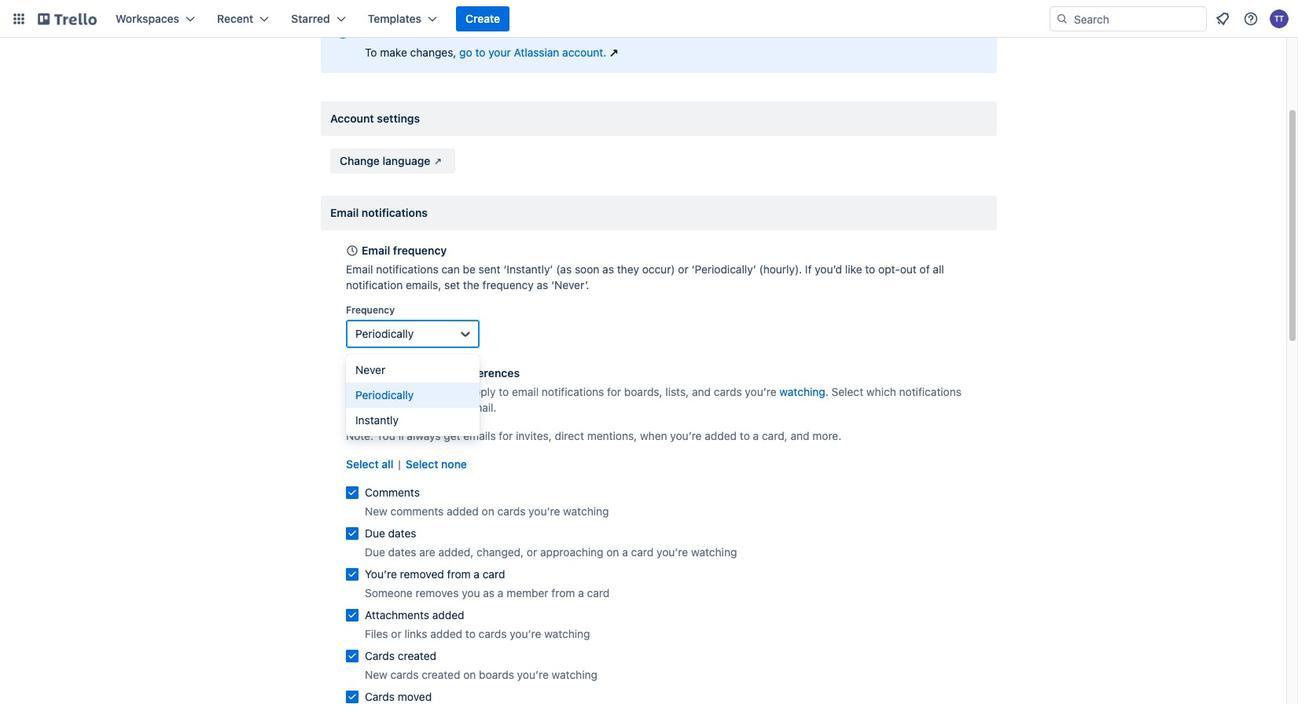 Task type: locate. For each thing, give the bounding box(es) containing it.
0 vertical spatial from
[[576, 24, 604, 38]]

dates down comments
[[388, 527, 416, 540]]

dates down due dates
[[388, 546, 416, 559]]

1 vertical spatial periodically
[[355, 388, 414, 402]]

frequency up emails, at left
[[393, 244, 447, 257]]

1 horizontal spatial like
[[845, 263, 862, 276]]

1 vertical spatial dates
[[388, 546, 416, 559]]

emails
[[463, 429, 496, 443]]

only up go to your atlassian account. at the top of page
[[476, 24, 501, 38]]

only up via
[[444, 385, 465, 399]]

all left |
[[382, 458, 393, 471]]

email for email notifications can be sent 'instantly' (as soon as they occur) or 'periodically' (hourly). if you'd like to opt-out of all notification emails, set the frequency as 'never'.
[[346, 263, 373, 276]]

email for email notification preferences
[[362, 366, 390, 380]]

templates button
[[358, 6, 447, 31]]

1 vertical spatial you'd
[[346, 401, 373, 414]]

2 dates from the top
[[388, 546, 416, 559]]

1 vertical spatial your
[[488, 46, 511, 59]]

0 vertical spatial for
[[607, 385, 621, 399]]

on up changed,
[[482, 505, 494, 518]]

2 horizontal spatial from
[[576, 24, 604, 38]]

notifications down email frequency
[[376, 263, 439, 276]]

1 horizontal spatial and
[[791, 429, 809, 443]]

0 vertical spatial settings
[[401, 24, 449, 38]]

0 vertical spatial and
[[692, 385, 711, 399]]

0 horizontal spatial all
[[382, 458, 393, 471]]

which
[[866, 385, 896, 399]]

workspaces
[[116, 12, 179, 25]]

new down cards created
[[365, 668, 387, 682]]

these preferences only apply to email notifications for boards, lists, and cards you're watching
[[346, 385, 825, 399]]

created down links
[[398, 649, 436, 663]]

notifications up email frequency
[[362, 206, 428, 219]]

to left email
[[499, 385, 509, 399]]

1 vertical spatial be
[[463, 263, 476, 276]]

0 vertical spatial only
[[476, 24, 501, 38]]

1 horizontal spatial on
[[482, 505, 494, 518]]

opt-
[[878, 263, 900, 276]]

1 horizontal spatial only
[[476, 24, 501, 38]]

your right "changed"
[[607, 24, 633, 38]]

card
[[631, 546, 654, 559], [483, 568, 505, 581], [587, 587, 610, 600]]

open information menu image
[[1243, 11, 1259, 27]]

added
[[705, 429, 737, 443], [447, 505, 479, 518], [432, 609, 464, 622], [430, 627, 462, 641]]

you'd down these
[[346, 401, 373, 414]]

you'd
[[815, 263, 842, 276], [346, 401, 373, 414]]

2 due from the top
[[365, 546, 385, 559]]

1 vertical spatial due
[[365, 546, 385, 559]]

to right go
[[475, 46, 485, 59]]

cards down cards created
[[390, 668, 419, 682]]

0 vertical spatial be
[[504, 24, 519, 38]]

to inside email notifications can be sent 'instantly' (as soon as they occur) or 'periodically' (hourly). if you'd like to opt-out of all notification emails, set the frequency as 'never'.
[[865, 263, 875, 276]]

0 horizontal spatial or
[[391, 627, 402, 641]]

0 vertical spatial account.
[[693, 24, 744, 38]]

and right lists,
[[692, 385, 711, 399]]

attachments
[[365, 609, 429, 622]]

0 vertical spatial periodically
[[355, 327, 414, 340]]

1 vertical spatial can
[[441, 263, 460, 276]]

account.
[[693, 24, 744, 38], [562, 46, 606, 59]]

1 horizontal spatial account.
[[693, 24, 744, 38]]

1 vertical spatial new
[[365, 668, 387, 682]]

0 vertical spatial new
[[365, 505, 387, 518]]

0 horizontal spatial like
[[376, 401, 393, 414]]

2 new from the top
[[365, 668, 387, 682]]

card right approaching at bottom
[[631, 546, 654, 559]]

to left receive
[[396, 401, 407, 414]]

changes,
[[410, 46, 456, 59]]

from right "changed"
[[576, 24, 604, 38]]

as right you
[[483, 587, 495, 600]]

2 horizontal spatial on
[[606, 546, 619, 559]]

to
[[475, 46, 485, 59], [865, 263, 875, 276], [499, 385, 509, 399], [396, 401, 407, 414], [740, 429, 750, 443], [465, 627, 476, 641]]

created up moved
[[422, 668, 460, 682]]

cards right lists,
[[714, 385, 742, 399]]

0 horizontal spatial for
[[499, 429, 513, 443]]

0 vertical spatial dates
[[388, 527, 416, 540]]

2 cards from the top
[[365, 690, 395, 704]]

only
[[476, 24, 501, 38], [444, 385, 465, 399]]

out
[[900, 263, 917, 276]]

select
[[831, 385, 863, 399], [346, 458, 379, 471], [406, 458, 438, 471]]

sm image
[[430, 153, 446, 169]]

2 vertical spatial on
[[463, 668, 476, 682]]

you're
[[745, 385, 776, 399], [670, 429, 702, 443], [529, 505, 560, 518], [657, 546, 688, 559], [510, 627, 541, 641], [517, 668, 549, 682]]

2 horizontal spatial select
[[831, 385, 863, 399]]

email frequency
[[362, 244, 447, 257]]

comments
[[390, 505, 444, 518]]

account
[[330, 112, 374, 125]]

1 horizontal spatial atlassian
[[636, 24, 690, 38]]

or right changed,
[[527, 546, 537, 559]]

1 vertical spatial created
[[422, 668, 460, 682]]

0 vertical spatial like
[[845, 263, 862, 276]]

change language link
[[330, 149, 455, 174]]

as
[[602, 263, 614, 276], [537, 278, 548, 292], [483, 587, 495, 600]]

1 horizontal spatial or
[[527, 546, 537, 559]]

0 horizontal spatial as
[[483, 587, 495, 600]]

are
[[419, 546, 435, 559]]

settings up changes,
[[401, 24, 449, 38]]

1 vertical spatial preferences
[[380, 385, 441, 399]]

on
[[482, 505, 494, 518], [606, 546, 619, 559], [463, 668, 476, 682]]

settings
[[401, 24, 449, 38], [377, 112, 420, 125]]

2 vertical spatial or
[[391, 627, 402, 641]]

to left card,
[[740, 429, 750, 443]]

periodically down frequency at the left top
[[355, 327, 414, 340]]

0 vertical spatial card
[[631, 546, 654, 559]]

or right the occur)
[[678, 263, 689, 276]]

notifications up direct
[[542, 385, 604, 399]]

notification up receive
[[393, 366, 453, 380]]

0 vertical spatial frequency
[[393, 244, 447, 257]]

1 dates from the top
[[388, 527, 416, 540]]

2 horizontal spatial or
[[678, 263, 689, 276]]

email
[[330, 206, 359, 219], [362, 244, 390, 257], [346, 263, 373, 276], [362, 366, 390, 380]]

cards
[[365, 649, 395, 663], [365, 690, 395, 704]]

from down 'added,'
[[447, 568, 471, 581]]

2 vertical spatial as
[[483, 587, 495, 600]]

on left boards
[[463, 668, 476, 682]]

due dates are added, changed, or approaching on a card you're watching
[[365, 546, 737, 559]]

notifications
[[362, 206, 428, 219], [376, 263, 439, 276], [542, 385, 604, 399], [899, 385, 962, 399]]

1 vertical spatial account.
[[562, 46, 606, 59]]

as down 'instantly' at the top left of page
[[537, 278, 548, 292]]

1 vertical spatial atlassian
[[514, 46, 559, 59]]

can up go
[[452, 24, 473, 38]]

you'll
[[376, 429, 404, 443]]

your right go
[[488, 46, 511, 59]]

frequency
[[393, 244, 447, 257], [482, 278, 534, 292]]

select right .
[[831, 385, 863, 399]]

of
[[920, 263, 930, 276]]

0 horizontal spatial preferences
[[380, 385, 441, 399]]

someone removes you as a member from a card
[[365, 587, 610, 600]]

1 vertical spatial cards
[[365, 690, 395, 704]]

1 horizontal spatial be
[[504, 24, 519, 38]]

2 horizontal spatial as
[[602, 263, 614, 276]]

0 horizontal spatial atlassian
[[514, 46, 559, 59]]

can up set
[[441, 263, 460, 276]]

1 horizontal spatial your
[[607, 24, 633, 38]]

1 cards from the top
[[365, 649, 395, 663]]

due dates
[[365, 527, 416, 540]]

they
[[617, 263, 639, 276]]

a left "member" at left bottom
[[498, 587, 504, 600]]

can inside email notifications can be sent 'instantly' (as soon as they occur) or 'periodically' (hourly). if you'd like to opt-out of all notification emails, set the frequency as 'never'.
[[441, 263, 460, 276]]

cards left moved
[[365, 690, 395, 704]]

1 horizontal spatial from
[[551, 587, 575, 600]]

2 periodically from the top
[[355, 388, 414, 402]]

starred button
[[282, 6, 355, 31]]

card up someone removes you as a member from a card
[[483, 568, 505, 581]]

comments
[[365, 486, 420, 499]]

frequency down sent
[[482, 278, 534, 292]]

due
[[365, 527, 385, 540], [365, 546, 385, 559]]

all right the of
[[933, 263, 944, 276]]

watching
[[779, 385, 825, 399], [563, 505, 609, 518], [691, 546, 737, 559], [544, 627, 590, 641], [552, 668, 598, 682]]

files
[[365, 627, 388, 641]]

periodically
[[355, 327, 414, 340], [355, 388, 414, 402]]

sent
[[479, 263, 501, 276]]

new down comments
[[365, 505, 387, 518]]

0 vertical spatial preferences
[[456, 366, 520, 380]]

1 vertical spatial only
[[444, 385, 465, 399]]

2 vertical spatial from
[[551, 587, 575, 600]]

be
[[504, 24, 519, 38], [463, 263, 476, 276]]

due for due dates
[[365, 527, 385, 540]]

card,
[[762, 429, 788, 443]]

1 new from the top
[[365, 505, 387, 518]]

be up go to your atlassian account. at the top of page
[[504, 24, 519, 38]]

to inside "link"
[[475, 46, 485, 59]]

workspaces button
[[106, 6, 204, 31]]

0 vertical spatial notification
[[346, 278, 403, 292]]

settings up language
[[377, 112, 420, 125]]

notifications right which
[[899, 385, 962, 399]]

1 due from the top
[[365, 527, 385, 540]]

preferences up receive
[[380, 385, 441, 399]]

0 horizontal spatial be
[[463, 263, 476, 276]]

0 vertical spatial or
[[678, 263, 689, 276]]

1 horizontal spatial card
[[587, 587, 610, 600]]

note:
[[346, 429, 374, 443]]

via
[[449, 401, 464, 414]]

your inside "link"
[[488, 46, 511, 59]]

a
[[753, 429, 759, 443], [622, 546, 628, 559], [474, 568, 480, 581], [498, 587, 504, 600], [578, 587, 584, 600]]

select inside the . select which notifications you'd like to receive via email.
[[831, 385, 863, 399]]

can
[[452, 24, 473, 38], [441, 263, 460, 276]]

dates for due dates
[[388, 527, 416, 540]]

for left boards,
[[607, 385, 621, 399]]

a right approaching at bottom
[[622, 546, 628, 559]]

email up these
[[362, 366, 390, 380]]

1 vertical spatial settings
[[377, 112, 420, 125]]

cards up changed,
[[497, 505, 526, 518]]

1 vertical spatial or
[[527, 546, 537, 559]]

go to your atlassian account.
[[459, 46, 606, 59]]

0 vertical spatial can
[[452, 24, 473, 38]]

0 horizontal spatial your
[[488, 46, 511, 59]]

email inside email notifications can be sent 'instantly' (as soon as they occur) or 'periodically' (hourly). if you'd like to opt-out of all notification emails, set the frequency as 'never'.
[[346, 263, 373, 276]]

0 vertical spatial you'd
[[815, 263, 842, 276]]

notifications inside email notifications can be sent 'instantly' (as soon as they occur) or 'periodically' (hourly). if you'd like to opt-out of all notification emails, set the frequency as 'never'.
[[376, 263, 439, 276]]

new for new cards created on boards you're watching
[[365, 668, 387, 682]]

email down change
[[330, 206, 359, 219]]

0 vertical spatial as
[[602, 263, 614, 276]]

notification up frequency at the left top
[[346, 278, 403, 292]]

1 horizontal spatial frequency
[[482, 278, 534, 292]]

account. inside "link"
[[562, 46, 606, 59]]

card down approaching at bottom
[[587, 587, 610, 600]]

create
[[465, 12, 500, 25]]

and right card,
[[791, 429, 809, 443]]

cards down files
[[365, 649, 395, 663]]

select down note:
[[346, 458, 379, 471]]

for
[[607, 385, 621, 399], [499, 429, 513, 443]]

0 vertical spatial on
[[482, 505, 494, 518]]

1 horizontal spatial all
[[933, 263, 944, 276]]

0 horizontal spatial account.
[[562, 46, 606, 59]]

terry turtle (terryturtle) image
[[1270, 9, 1289, 28]]

1 vertical spatial for
[[499, 429, 513, 443]]

can for notifications
[[441, 263, 460, 276]]

recent
[[217, 12, 253, 25]]

created
[[398, 649, 436, 663], [422, 668, 460, 682]]

new comments added on cards you're watching
[[365, 505, 609, 518]]

1 horizontal spatial you'd
[[815, 263, 842, 276]]

0 vertical spatial cards
[[365, 649, 395, 663]]

or down the attachments on the left bottom of page
[[391, 627, 402, 641]]

0 vertical spatial due
[[365, 527, 385, 540]]

the
[[463, 278, 479, 292]]

dates
[[388, 527, 416, 540], [388, 546, 416, 559]]

like left opt-
[[845, 263, 862, 276]]

notification inside email notifications can be sent 'instantly' (as soon as they occur) or 'periodically' (hourly). if you'd like to opt-out of all notification emails, set the frequency as 'never'.
[[346, 278, 403, 292]]

1 vertical spatial card
[[483, 568, 505, 581]]

email down email notifications
[[362, 244, 390, 257]]

2 vertical spatial card
[[587, 587, 610, 600]]

like down these
[[376, 401, 393, 414]]

from for member
[[551, 587, 575, 600]]

you'd right if
[[815, 263, 842, 276]]

1 vertical spatial frequency
[[482, 278, 534, 292]]

'instantly'
[[504, 263, 553, 276]]

frequency inside email notifications can be sent 'instantly' (as soon as they occur) or 'periodically' (hourly). if you'd like to opt-out of all notification emails, set the frequency as 'never'.
[[482, 278, 534, 292]]

cards created
[[365, 649, 436, 663]]

0 horizontal spatial card
[[483, 568, 505, 581]]

0 vertical spatial all
[[933, 263, 944, 276]]

removed
[[400, 568, 444, 581]]

from right "member" at left bottom
[[551, 587, 575, 600]]

a up you
[[474, 568, 480, 581]]

from
[[576, 24, 604, 38], [447, 568, 471, 581], [551, 587, 575, 600]]

all inside email notifications can be sent 'instantly' (as soon as they occur) or 'periodically' (hourly). if you'd like to opt-out of all notification emails, set the frequency as 'never'.
[[933, 263, 944, 276]]

1 horizontal spatial as
[[537, 278, 548, 292]]

cards up boards
[[479, 627, 507, 641]]

be up the
[[463, 263, 476, 276]]

boards
[[479, 668, 514, 682]]

periodically up the instantly
[[355, 388, 414, 402]]

as left the they on the top of page
[[602, 263, 614, 276]]

templates
[[368, 12, 421, 25]]

1 horizontal spatial select
[[406, 458, 438, 471]]

select right |
[[406, 458, 438, 471]]

for right emails
[[499, 429, 513, 443]]

email up frequency at the left top
[[346, 263, 373, 276]]

0 horizontal spatial on
[[463, 668, 476, 682]]

1 vertical spatial like
[[376, 401, 393, 414]]

0 horizontal spatial you'd
[[346, 401, 373, 414]]

to left opt-
[[865, 263, 875, 276]]

0 horizontal spatial from
[[447, 568, 471, 581]]

never
[[355, 363, 385, 377]]

to make changes,
[[365, 46, 459, 59]]

1 vertical spatial on
[[606, 546, 619, 559]]

'periodically'
[[691, 263, 756, 276]]

someone
[[365, 587, 413, 600]]

cards for cards moved
[[365, 690, 395, 704]]

preferences
[[456, 366, 520, 380], [380, 385, 441, 399]]

preferences up apply
[[456, 366, 520, 380]]

from for changed
[[576, 24, 604, 38]]

on right approaching at bottom
[[606, 546, 619, 559]]

back to home image
[[38, 6, 97, 31]]



Task type: vqa. For each thing, say whether or not it's contained in the screenshot.
Color: green, title: "Goal" Element associated with Mentor
no



Task type: describe. For each thing, give the bounding box(es) containing it.
Search field
[[1069, 7, 1206, 31]]

0 notifications image
[[1213, 9, 1232, 28]]

a left card,
[[753, 429, 759, 443]]

you're
[[365, 568, 397, 581]]

a down approaching at bottom
[[578, 587, 584, 600]]

added up 'added,'
[[447, 505, 479, 518]]

some
[[365, 24, 398, 38]]

instantly
[[355, 414, 399, 427]]

emails,
[[406, 278, 441, 292]]

go
[[459, 46, 472, 59]]

change
[[340, 154, 380, 167]]

1 vertical spatial from
[[447, 568, 471, 581]]

cards for cards created
[[365, 649, 395, 663]]

on for cards
[[482, 505, 494, 518]]

always
[[407, 429, 441, 443]]

account settings
[[330, 112, 420, 125]]

. select which notifications you'd like to receive via email.
[[346, 385, 962, 414]]

recent button
[[208, 6, 279, 31]]

settings for some
[[401, 24, 449, 38]]

settings for account
[[377, 112, 420, 125]]

removes
[[416, 587, 459, 600]]

member
[[507, 587, 549, 600]]

0 vertical spatial atlassian
[[636, 24, 690, 38]]

get
[[444, 429, 460, 443]]

boards,
[[624, 385, 662, 399]]

to inside the . select which notifications you'd like to receive via email.
[[396, 401, 407, 414]]

on for boards
[[463, 668, 476, 682]]

select all button
[[346, 457, 393, 473]]

(as
[[556, 263, 572, 276]]

you
[[462, 587, 480, 600]]

select none button
[[406, 457, 467, 473]]

email for email frequency
[[362, 244, 390, 257]]

primary element
[[0, 0, 1298, 38]]

some settings can only be changed from your atlassian account.
[[365, 24, 744, 38]]

(hourly).
[[759, 263, 802, 276]]

you'd inside email notifications can be sent 'instantly' (as soon as they occur) or 'periodically' (hourly). if you'd like to opt-out of all notification emails, set the frequency as 'never'.
[[815, 263, 842, 276]]

0 horizontal spatial and
[[692, 385, 711, 399]]

0 vertical spatial your
[[607, 24, 633, 38]]

create button
[[456, 6, 510, 31]]

can for settings
[[452, 24, 473, 38]]

cards moved
[[365, 690, 432, 704]]

apply
[[468, 385, 496, 399]]

2 horizontal spatial card
[[631, 546, 654, 559]]

notifications inside the . select which notifications you'd like to receive via email.
[[899, 385, 962, 399]]

lists,
[[665, 385, 689, 399]]

1 vertical spatial as
[[537, 278, 548, 292]]

direct
[[555, 429, 584, 443]]

starred
[[291, 12, 330, 25]]

language
[[383, 154, 430, 167]]

attachments added
[[365, 609, 464, 622]]

0 horizontal spatial select
[[346, 458, 379, 471]]

change language
[[340, 154, 430, 167]]

soon
[[575, 263, 599, 276]]

email notification preferences
[[362, 366, 520, 380]]

added left card,
[[705, 429, 737, 443]]

1 vertical spatial all
[[382, 458, 393, 471]]

when
[[640, 429, 667, 443]]

to
[[365, 46, 377, 59]]

1 vertical spatial notification
[[393, 366, 453, 380]]

1 horizontal spatial preferences
[[456, 366, 520, 380]]

set
[[444, 278, 460, 292]]

files or links added to cards you're watching
[[365, 627, 590, 641]]

new for new comments added on cards you're watching
[[365, 505, 387, 518]]

mentions,
[[587, 429, 637, 443]]

or inside email notifications can be sent 'instantly' (as soon as they occur) or 'periodically' (hourly). if you'd like to opt-out of all notification emails, set the frequency as 'never'.
[[678, 263, 689, 276]]

go to your atlassian account. link
[[459, 45, 622, 61]]

frequency
[[346, 304, 395, 316]]

due for due dates are added, changed, or approaching on a card you're watching
[[365, 546, 385, 559]]

be inside email notifications can be sent 'instantly' (as soon as they occur) or 'periodically' (hourly). if you'd like to opt-out of all notification emails, set the frequency as 'never'.
[[463, 263, 476, 276]]

note: you'll always get emails for invites, direct mentions, when you're added to a card, and more.
[[346, 429, 842, 443]]

1 horizontal spatial for
[[607, 385, 621, 399]]

these
[[346, 385, 377, 399]]

to down you
[[465, 627, 476, 641]]

changed,
[[477, 546, 524, 559]]

0 horizontal spatial frequency
[[393, 244, 447, 257]]

none
[[441, 458, 467, 471]]

links
[[404, 627, 427, 641]]

make
[[380, 46, 407, 59]]

added,
[[438, 546, 474, 559]]

changed
[[522, 24, 573, 38]]

more.
[[812, 429, 842, 443]]

dates for due dates are added, changed, or approaching on a card you're watching
[[388, 546, 416, 559]]

added down the removes
[[432, 609, 464, 622]]

email notifications
[[330, 206, 428, 219]]

1 periodically from the top
[[355, 327, 414, 340]]

select all | select none
[[346, 458, 467, 471]]

1 vertical spatial and
[[791, 429, 809, 443]]

receive
[[410, 401, 446, 414]]

email
[[512, 385, 539, 399]]

you'd inside the . select which notifications you'd like to receive via email.
[[346, 401, 373, 414]]

0 horizontal spatial only
[[444, 385, 465, 399]]

search image
[[1056, 13, 1069, 25]]

email notifications can be sent 'instantly' (as soon as they occur) or 'periodically' (hourly). if you'd like to opt-out of all notification emails, set the frequency as 'never'.
[[346, 263, 944, 292]]

new cards created on boards you're watching
[[365, 668, 598, 682]]

0 vertical spatial created
[[398, 649, 436, 663]]

occur)
[[642, 263, 675, 276]]

approaching
[[540, 546, 603, 559]]

watching link
[[779, 385, 825, 399]]

'never'.
[[551, 278, 589, 292]]

email for email notifications
[[330, 206, 359, 219]]

|
[[398, 458, 401, 471]]

added right links
[[430, 627, 462, 641]]

like inside the . select which notifications you'd like to receive via email.
[[376, 401, 393, 414]]

if
[[805, 263, 812, 276]]

invites,
[[516, 429, 552, 443]]

atlassian inside "link"
[[514, 46, 559, 59]]

you're removed from a card
[[365, 568, 505, 581]]

moved
[[398, 690, 432, 704]]

like inside email notifications can be sent 'instantly' (as soon as they occur) or 'periodically' (hourly). if you'd like to opt-out of all notification emails, set the frequency as 'never'.
[[845, 263, 862, 276]]



